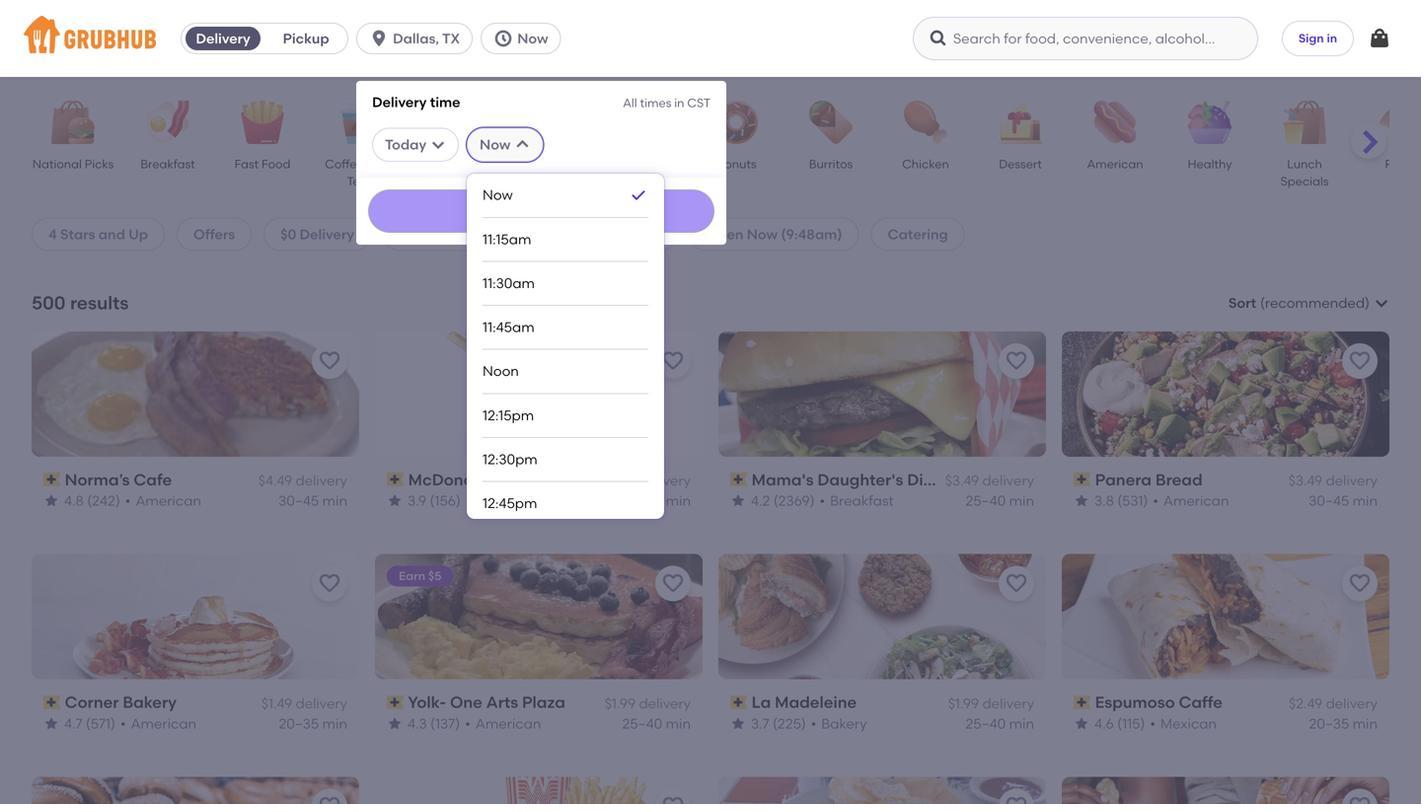 Task type: locate. For each thing, give the bounding box(es) containing it.
mexican down caffe
[[1161, 715, 1217, 732]]

20–35 min for espumoso caffe
[[1309, 715, 1378, 732]]

american down 12:30pm
[[476, 492, 542, 509]]

results
[[70, 292, 129, 314]]

30–45 for panera bread
[[1309, 492, 1350, 509]]

madeleine
[[775, 693, 857, 712]]

4.2 (2369)
[[751, 492, 815, 509]]

2 horizontal spatial delivery
[[372, 94, 427, 111]]

1 horizontal spatial $3.49
[[1289, 472, 1323, 489]]

0 horizontal spatial breakfast
[[140, 157, 195, 171]]

1 20–35 from the left
[[279, 715, 319, 732]]

• down madeleine
[[811, 715, 817, 732]]

3.7
[[751, 715, 770, 732]]

4.6
[[1095, 715, 1114, 732]]

• breakfast
[[820, 492, 894, 509]]

stars
[[60, 226, 95, 243]]

now up less
[[483, 187, 513, 203]]

25–40
[[966, 492, 1006, 509], [622, 715, 663, 732], [966, 715, 1006, 732]]

• for yolk- one arts plaza
[[465, 715, 471, 732]]

20–35
[[279, 715, 319, 732], [1309, 715, 1350, 732]]

burritos image
[[797, 101, 866, 144]]

times
[[640, 96, 672, 110]]

11:15am
[[483, 231, 531, 248]]

2 20–35 min from the left
[[1309, 715, 1378, 732]]

0 vertical spatial delivery
[[196, 30, 250, 47]]

cafe
[[134, 470, 172, 489]]

20–35 min down the $1.49 delivery
[[279, 715, 347, 732]]

0 horizontal spatial $1.99
[[605, 695, 636, 712]]

american down the bread on the right of page
[[1164, 492, 1229, 509]]

20–35 for corner bakery
[[279, 715, 319, 732]]

bakery
[[123, 693, 177, 712], [822, 715, 867, 732]]

delivery for mcdonald's
[[639, 472, 691, 489]]

delivery
[[296, 472, 347, 489], [639, 472, 691, 489], [983, 472, 1034, 489], [1326, 472, 1378, 489], [296, 695, 347, 712], [639, 695, 691, 712], [983, 695, 1034, 712], [1326, 695, 1378, 712]]

subscription pass image for corner bakery
[[43, 696, 61, 710]]

• right the (2369)
[[820, 492, 825, 509]]

healthy
[[1188, 157, 1232, 171]]

breakfast down daughter's
[[830, 492, 894, 509]]

1 $1.99 from the left
[[605, 695, 636, 712]]

min for la madeleine
[[1009, 715, 1034, 732]]

delivery inside button
[[196, 30, 250, 47]]

now inside now button
[[517, 30, 548, 47]]

and inside 'coffee and tea'
[[367, 157, 390, 171]]

$1.49 delivery
[[261, 695, 347, 712]]

svg image
[[369, 29, 389, 48], [929, 29, 948, 48], [515, 137, 530, 153]]

subscription pass image left mama's
[[730, 473, 748, 487]]

svg image up tacos
[[515, 137, 530, 153]]

subscription pass image for mcdonald's
[[387, 473, 404, 487]]

delivery
[[196, 30, 250, 47], [372, 94, 427, 111], [300, 226, 354, 243]]

4.8
[[64, 492, 84, 509]]

bakery for • bakery
[[822, 715, 867, 732]]

1 horizontal spatial svg image
[[494, 29, 514, 48]]

1 horizontal spatial 20–35
[[1309, 715, 1350, 732]]

american down arts
[[476, 715, 541, 732]]

2 30–45 from the left
[[1309, 492, 1350, 509]]

now option
[[483, 174, 649, 218]]

25–40 min for diner
[[966, 492, 1034, 509]]

panera
[[1095, 470, 1152, 489]]

earn $5
[[399, 569, 442, 584]]

delivery right the $0
[[300, 226, 354, 243]]

30–45 min
[[279, 492, 347, 509], [1309, 492, 1378, 509]]

american down corner bakery at the bottom left of the page
[[131, 715, 197, 732]]

catering
[[888, 226, 948, 243]]

breakfast down breakfast image
[[140, 157, 195, 171]]

0 horizontal spatial svg image
[[369, 29, 389, 48]]

corner bakery
[[65, 693, 177, 712]]

• mexican
[[1150, 715, 1217, 732]]

(225)
[[773, 715, 806, 732]]

picks
[[85, 157, 114, 171]]

norma's cafe
[[65, 470, 172, 489]]

0 horizontal spatial in
[[674, 96, 685, 110]]

min for espumoso caffe
[[1353, 715, 1378, 732]]

2 20–35 from the left
[[1309, 715, 1350, 732]]

now right tx
[[517, 30, 548, 47]]

0 horizontal spatial 20–35 min
[[279, 715, 347, 732]]

list box
[[483, 174, 649, 804]]

bakery right the "corner"
[[123, 693, 177, 712]]

•
[[125, 492, 131, 509], [466, 492, 471, 509], [820, 492, 825, 509], [1153, 492, 1159, 509], [120, 715, 126, 732], [465, 715, 471, 732], [811, 715, 817, 732], [1150, 715, 1156, 732]]

3.9 (156)
[[408, 492, 461, 509]]

1 horizontal spatial 30–45 min
[[1309, 492, 1378, 509]]

star icon image for mcdonald's
[[387, 493, 403, 509]]

subscription pass image for norma's cafe
[[43, 473, 61, 487]]

delivery for corner bakery
[[296, 695, 347, 712]]

save this restaurant image for corner bakery
[[318, 572, 342, 596]]

star icon image for mama's daughter's diner
[[730, 493, 746, 509]]

sign in
[[1299, 31, 1338, 45]]

$1.99 delivery
[[605, 695, 691, 712], [948, 695, 1034, 712]]

0 horizontal spatial $1.99 delivery
[[605, 695, 691, 712]]

fast food image
[[228, 101, 297, 144]]

star icon image left 4.3
[[387, 716, 403, 732]]

list box inside main navigation navigation
[[483, 174, 649, 804]]

0 horizontal spatial delivery
[[196, 30, 250, 47]]

svg image right tx
[[494, 29, 514, 48]]

save this restaurant image for panera bread
[[1348, 349, 1372, 373]]

0 vertical spatial mexican
[[428, 157, 476, 171]]

2 $3.49 from the left
[[1289, 472, 1323, 489]]

coffee and tea image
[[323, 101, 392, 144]]

0 horizontal spatial 30–45
[[279, 492, 319, 509]]

and up the tea
[[367, 157, 390, 171]]

subscription pass image left the "corner"
[[43, 696, 61, 710]]

dessert
[[999, 157, 1042, 171]]

0 horizontal spatial mexican
[[428, 157, 476, 171]]

american for corner bakery
[[131, 715, 197, 732]]

30–45 min for norma's cafe
[[279, 492, 347, 509]]

delivery for delivery time
[[372, 94, 427, 111]]

svg image
[[1368, 27, 1392, 50], [494, 29, 514, 48], [430, 137, 446, 153]]

4.3 (137)
[[408, 715, 460, 732]]

$3.49 delivery
[[945, 472, 1034, 489], [1289, 472, 1378, 489]]

min for corner bakery
[[322, 715, 347, 732]]

1 horizontal spatial and
[[367, 157, 390, 171]]

specials
[[1281, 174, 1329, 188]]

$2.49 delivery
[[1289, 695, 1378, 712]]

0 vertical spatial breakfast
[[140, 157, 195, 171]]

star icon image left 3.9
[[387, 493, 403, 509]]

star icon image
[[43, 493, 59, 509], [387, 493, 403, 509], [730, 493, 746, 509], [1074, 493, 1090, 509], [43, 716, 59, 732], [387, 716, 403, 732], [730, 716, 746, 732], [1074, 716, 1090, 732]]

0 vertical spatial bakery
[[123, 693, 177, 712]]

subscription pass image left panera
[[1074, 473, 1091, 487]]

svg image left dallas,
[[369, 29, 389, 48]]

• bakery
[[811, 715, 867, 732]]

20–35 min down $2.49 delivery
[[1309, 715, 1378, 732]]

delivery up today
[[372, 94, 427, 111]]

delivery for yolk- one arts plaza
[[639, 695, 691, 712]]

1 vertical spatial bakery
[[822, 715, 867, 732]]

$1.99
[[605, 695, 636, 712], [948, 695, 979, 712]]

2 $1.99 from the left
[[948, 695, 979, 712]]

1 $3.49 delivery from the left
[[945, 472, 1034, 489]]

4 stars and up
[[48, 226, 148, 243]]

• right (156)
[[466, 492, 471, 509]]

save this restaurant image for mcdonald's
[[661, 349, 685, 373]]

• american for panera bread
[[1153, 492, 1229, 509]]

1 horizontal spatial delivery
[[300, 226, 354, 243]]

2 $1.99 delivery from the left
[[948, 695, 1034, 712]]

in left cst
[[674, 96, 685, 110]]

$4.49 delivery
[[258, 472, 347, 489]]

0 horizontal spatial bakery
[[123, 693, 177, 712]]

20–35 min for corner bakery
[[279, 715, 347, 732]]

hamburgers image
[[607, 101, 676, 144]]

4.8 (242)
[[64, 492, 120, 509]]

0 horizontal spatial and
[[99, 226, 125, 243]]

2 vertical spatial delivery
[[300, 226, 354, 243]]

star icon image left the 3.8
[[1074, 493, 1090, 509]]

500
[[32, 292, 66, 314]]

1 20–35 min from the left
[[279, 715, 347, 732]]

delivery for mama's daughter's diner
[[983, 472, 1034, 489]]

delivery button
[[182, 23, 265, 54]]

1 vertical spatial breakfast
[[830, 492, 894, 509]]

1 horizontal spatial 20–35 min
[[1309, 715, 1378, 732]]

1 horizontal spatial $1.99 delivery
[[948, 695, 1034, 712]]

save this restaurant image
[[318, 349, 342, 373], [661, 349, 685, 373], [1348, 349, 1372, 373], [318, 572, 342, 596], [661, 572, 685, 596], [1005, 572, 1029, 596], [1348, 572, 1372, 596], [1005, 795, 1029, 804]]

mexican down mexican image
[[428, 157, 476, 171]]

and left up
[[99, 226, 125, 243]]

subscription pass image left la
[[730, 696, 748, 710]]

1 horizontal spatial in
[[1327, 31, 1338, 45]]

delivery for espumoso caffe
[[1326, 695, 1378, 712]]

update button
[[368, 189, 715, 233]]

save this restaurant image for norma's cafe
[[318, 349, 342, 373]]

• american for norma's cafe
[[125, 492, 201, 509]]

1 vertical spatial and
[[99, 226, 125, 243]]

star icon image left "4.6"
[[1074, 716, 1090, 732]]

1 $3.49 from the left
[[945, 472, 979, 489]]

dessert image
[[986, 101, 1055, 144]]

open
[[706, 226, 744, 243]]

2 $3.49 delivery from the left
[[1289, 472, 1378, 489]]

svg image right today
[[430, 137, 446, 153]]

now
[[517, 30, 548, 47], [480, 136, 511, 153], [483, 187, 513, 203], [747, 226, 778, 243]]

svg image right 'sign in' button
[[1368, 27, 1392, 50]]

0 horizontal spatial $3.49 delivery
[[945, 472, 1034, 489]]

1 vertical spatial mexican
[[1161, 715, 1217, 732]]

2 30–45 min from the left
[[1309, 492, 1378, 509]]

svg image up chicken image
[[929, 29, 948, 48]]

subscription pass image left mcdonald's
[[387, 473, 404, 487]]

1 30–45 min from the left
[[279, 492, 347, 509]]

espumoso caffe
[[1095, 693, 1223, 712]]

save this restaurant image for la madeleine
[[1005, 572, 1029, 596]]

$0.99 delivery
[[601, 472, 691, 489]]

1 $1.99 delivery from the left
[[605, 695, 691, 712]]

breakfast image
[[133, 101, 202, 144]]

subscription pass image left norma's
[[43, 473, 61, 487]]

save this restaurant image for espumoso caffe
[[1348, 572, 1372, 596]]

30–45
[[279, 492, 319, 509], [1309, 492, 1350, 509]]

25–40 min
[[966, 492, 1034, 509], [622, 715, 691, 732], [966, 715, 1034, 732]]

min for yolk- one arts plaza
[[666, 715, 691, 732]]

star icon image left 4.2 on the right bottom of the page
[[730, 493, 746, 509]]

lunch specials
[[1281, 157, 1329, 188]]

earn
[[399, 569, 425, 584]]

• for espumoso caffe
[[1150, 715, 1156, 732]]

dallas,
[[393, 30, 439, 47]]

subscription pass image left 'yolk-'
[[387, 696, 404, 710]]

or
[[477, 226, 491, 243]]

star icon image left 4.7
[[43, 716, 59, 732]]

25–40 min for arts
[[622, 715, 691, 732]]

list box containing now
[[483, 174, 649, 804]]

• right (115)
[[1150, 715, 1156, 732]]

• american down 12:30pm
[[466, 492, 542, 509]]

20–35 min
[[279, 715, 347, 732], [1309, 715, 1378, 732]]

subscription pass image
[[730, 473, 748, 487], [1074, 473, 1091, 487], [730, 696, 748, 710]]

20–35 down the $1.49 delivery
[[279, 715, 319, 732]]

0 horizontal spatial 20–35
[[279, 715, 319, 732]]

0 horizontal spatial 30–45 min
[[279, 492, 347, 509]]

save this restaurant image
[[1005, 349, 1029, 373], [318, 795, 342, 804], [661, 795, 685, 804], [1348, 795, 1372, 804]]

1 30–45 from the left
[[279, 492, 319, 509]]

20–35 for espumoso caffe
[[1309, 715, 1350, 732]]

12:15pm
[[483, 407, 534, 424]]

• american down arts
[[465, 715, 541, 732]]

$1.49
[[261, 695, 292, 712]]

4.7 (571)
[[64, 715, 115, 732]]

0 vertical spatial in
[[1327, 31, 1338, 45]]

• american down corner bakery at the bottom left of the page
[[120, 715, 197, 732]]

subscription pass image for espumoso caffe
[[1074, 696, 1091, 710]]

3.8
[[1095, 492, 1114, 509]]

• down one
[[465, 715, 471, 732]]

star icon image for espumoso caffe
[[1074, 716, 1090, 732]]

$3.49 delivery for panera bread
[[1289, 472, 1378, 489]]

main navigation navigation
[[0, 0, 1421, 804]]

• american down cafe
[[125, 492, 201, 509]]

star icon image left 3.7
[[730, 716, 746, 732]]

american
[[1087, 157, 1144, 171], [136, 492, 201, 509], [476, 492, 542, 509], [1164, 492, 1229, 509], [131, 715, 197, 732], [476, 715, 541, 732]]

arts
[[487, 693, 519, 712]]

0 vertical spatial and
[[367, 157, 390, 171]]

1 horizontal spatial $1.99
[[948, 695, 979, 712]]

20–35 down $2.49 delivery
[[1309, 715, 1350, 732]]

subscription pass image left espumoso
[[1074, 696, 1091, 710]]

• american
[[125, 492, 201, 509], [466, 492, 542, 509], [1153, 492, 1229, 509], [120, 715, 197, 732], [465, 715, 541, 732]]

bakery down madeleine
[[822, 715, 867, 732]]

1 vertical spatial delivery
[[372, 94, 427, 111]]

• down norma's cafe
[[125, 492, 131, 509]]

in right sign
[[1327, 31, 1338, 45]]

mexican image
[[418, 101, 487, 144]]

1 horizontal spatial 30–45
[[1309, 492, 1350, 509]]

american for panera bread
[[1164, 492, 1229, 509]]

1 horizontal spatial $3.49 delivery
[[1289, 472, 1378, 489]]

american for norma's cafe
[[136, 492, 201, 509]]

• down panera bread
[[1153, 492, 1159, 509]]

0 horizontal spatial $3.49
[[945, 472, 979, 489]]

12:30pm
[[483, 451, 538, 468]]

american for mcdonald's
[[476, 492, 542, 509]]

1 horizontal spatial bakery
[[822, 715, 867, 732]]

star icon image left 4.8
[[43, 493, 59, 509]]

• american down the bread on the right of page
[[1153, 492, 1229, 509]]

$1.99 for la madeleine
[[948, 695, 979, 712]]

subscription pass image
[[43, 473, 61, 487], [387, 473, 404, 487], [43, 696, 61, 710], [387, 696, 404, 710], [1074, 696, 1091, 710]]

american down cafe
[[136, 492, 201, 509]]

25–40 for arts
[[622, 715, 663, 732]]

• down corner bakery at the bottom left of the page
[[120, 715, 126, 732]]

$2.49
[[1289, 695, 1323, 712]]

delivery left pickup
[[196, 30, 250, 47]]

in inside button
[[1327, 31, 1338, 45]]

min
[[322, 492, 347, 509], [663, 492, 691, 509], [1009, 492, 1034, 509], [1353, 492, 1378, 509], [322, 715, 347, 732], [666, 715, 691, 732], [1009, 715, 1034, 732], [1353, 715, 1378, 732]]

min for panera bread
[[1353, 492, 1378, 509]]

offers
[[194, 226, 235, 243]]

min for mama's daughter's diner
[[1009, 492, 1034, 509]]

check icon image
[[629, 185, 649, 205]]

now left tacos image
[[480, 136, 511, 153]]



Task type: describe. For each thing, give the bounding box(es) containing it.
• for la madeleine
[[811, 715, 817, 732]]

donuts
[[716, 157, 757, 171]]

$1.99 delivery for yolk- one arts plaza
[[605, 695, 691, 712]]

cst
[[687, 96, 711, 110]]

$3.49 for panera bread
[[1289, 472, 1323, 489]]

11:30am
[[483, 275, 535, 292]]

open now (9:48am)
[[706, 226, 842, 243]]

up
[[129, 226, 148, 243]]

(571)
[[86, 715, 115, 732]]

• for mcdonald's
[[466, 492, 471, 509]]

svg image inside now button
[[494, 29, 514, 48]]

chicken image
[[891, 101, 960, 144]]

4
[[48, 226, 57, 243]]

30
[[400, 226, 417, 243]]

now inside now option
[[483, 187, 513, 203]]

update
[[519, 204, 564, 218]]

star icon image for yolk- one arts plaza
[[387, 716, 403, 732]]

mama's
[[752, 470, 814, 489]]

$1.99 delivery for la madeleine
[[948, 695, 1034, 712]]

(115)
[[1118, 715, 1145, 732]]

now right open
[[747, 226, 778, 243]]

plaza
[[522, 693, 566, 712]]

2 horizontal spatial svg image
[[929, 29, 948, 48]]

healthy image
[[1176, 101, 1245, 144]]

• american for mcdonald's
[[466, 492, 542, 509]]

pickup button
[[265, 23, 348, 54]]

la madeleine
[[752, 693, 857, 712]]

american for yolk- one arts plaza
[[476, 715, 541, 732]]

subscription pass image for la madeleine
[[730, 696, 748, 710]]

3.9
[[408, 492, 427, 509]]

donuts image
[[702, 101, 771, 144]]

star icon image for corner bakery
[[43, 716, 59, 732]]

star icon image for norma's cafe
[[43, 493, 59, 509]]

4.6 (115)
[[1095, 715, 1145, 732]]

1 horizontal spatial mexican
[[1161, 715, 1217, 732]]

less
[[494, 226, 523, 243]]

2 horizontal spatial svg image
[[1368, 27, 1392, 50]]

30–45 for norma's cafe
[[279, 492, 319, 509]]

delivery time
[[372, 94, 461, 111]]

subscription pass image for yolk- one arts plaza
[[387, 696, 404, 710]]

25–40 for diner
[[966, 492, 1006, 509]]

(2369)
[[774, 492, 815, 509]]

svg image inside dallas, tx button
[[369, 29, 389, 48]]

$0
[[280, 226, 296, 243]]

daughter's
[[818, 470, 904, 489]]

0 horizontal spatial svg image
[[430, 137, 446, 153]]

$3.49 for mama's daughter's diner
[[945, 472, 979, 489]]

minutes
[[420, 226, 473, 243]]

30–45 min for panera bread
[[1309, 492, 1378, 509]]

dallas, tx
[[393, 30, 460, 47]]

• for corner bakery
[[120, 715, 126, 732]]

la
[[752, 693, 771, 712]]

panera bread
[[1095, 470, 1203, 489]]

espumoso
[[1095, 693, 1175, 712]]

$1.99 for yolk- one arts plaza
[[605, 695, 636, 712]]

$0 delivery
[[280, 226, 354, 243]]

all times in cst
[[623, 96, 711, 110]]

$3.49 delivery for mama's daughter's diner
[[945, 472, 1034, 489]]

$0.99
[[601, 472, 636, 489]]

• for panera bread
[[1153, 492, 1159, 509]]

all
[[623, 96, 637, 110]]

mcdonald's
[[408, 470, 501, 489]]

1 vertical spatial in
[[674, 96, 685, 110]]

national
[[32, 157, 82, 171]]

yolk-
[[408, 693, 447, 712]]

star icon image for panera bread
[[1074, 493, 1090, 509]]

yolk- one arts plaza
[[408, 693, 566, 712]]

delivery for panera bread
[[1326, 472, 1378, 489]]

4.2
[[751, 492, 770, 509]]

4.7
[[64, 715, 82, 732]]

delivery for norma's cafe
[[296, 472, 347, 489]]

star icon image for la madeleine
[[730, 716, 746, 732]]

1 horizontal spatial breakfast
[[830, 492, 894, 509]]

sign in button
[[1282, 21, 1354, 56]]

500 results
[[32, 292, 129, 314]]

(9:48am)
[[781, 226, 842, 243]]

food
[[262, 157, 291, 171]]

min for norma's cafe
[[322, 492, 347, 509]]

coffee
[[325, 157, 364, 171]]

corner
[[65, 693, 119, 712]]

pickup
[[283, 30, 329, 47]]

4.3
[[408, 715, 427, 732]]

• for norma's cafe
[[125, 492, 131, 509]]

fast food
[[235, 157, 291, 171]]

american image
[[1081, 101, 1150, 144]]

3.7 (225)
[[751, 715, 806, 732]]

subscription pass image for panera bread
[[1074, 473, 1091, 487]]

pizza
[[1385, 157, 1414, 171]]

national picks image
[[38, 101, 108, 144]]

today
[[385, 136, 426, 153]]

tx
[[442, 30, 460, 47]]

noon
[[483, 363, 519, 380]]

chicken
[[902, 157, 949, 171]]

sign
[[1299, 31, 1324, 45]]

lunch specials image
[[1270, 101, 1340, 144]]

now button
[[481, 23, 569, 54]]

fast
[[235, 157, 259, 171]]

american down american image
[[1087, 157, 1144, 171]]

national picks
[[32, 157, 114, 171]]

tacos image
[[512, 101, 581, 144]]

delivery for la madeleine
[[983, 695, 1034, 712]]

1 horizontal spatial svg image
[[515, 137, 530, 153]]

tea
[[347, 174, 368, 188]]

$5
[[428, 569, 442, 584]]

delivery for delivery
[[196, 30, 250, 47]]

subscription pass image for mama's daughter's diner
[[730, 473, 748, 487]]

• american for corner bakery
[[120, 715, 197, 732]]

30 minutes or less
[[400, 226, 523, 243]]

time
[[430, 94, 461, 111]]

• for mama's daughter's diner
[[820, 492, 825, 509]]

11:45am
[[483, 319, 535, 336]]

diner
[[907, 470, 949, 489]]

one
[[450, 693, 483, 712]]

$4.49
[[258, 472, 292, 489]]

(156)
[[430, 492, 461, 509]]

bread
[[1156, 470, 1203, 489]]

dallas, tx button
[[356, 23, 481, 54]]

3.8 (531)
[[1095, 492, 1148, 509]]

(137)
[[430, 715, 460, 732]]

norma's
[[65, 470, 130, 489]]

• american for yolk- one arts plaza
[[465, 715, 541, 732]]

bakery for corner bakery
[[123, 693, 177, 712]]

12:45pm
[[483, 495, 537, 512]]

(242)
[[87, 492, 120, 509]]



Task type: vqa. For each thing, say whether or not it's contained in the screenshot.


